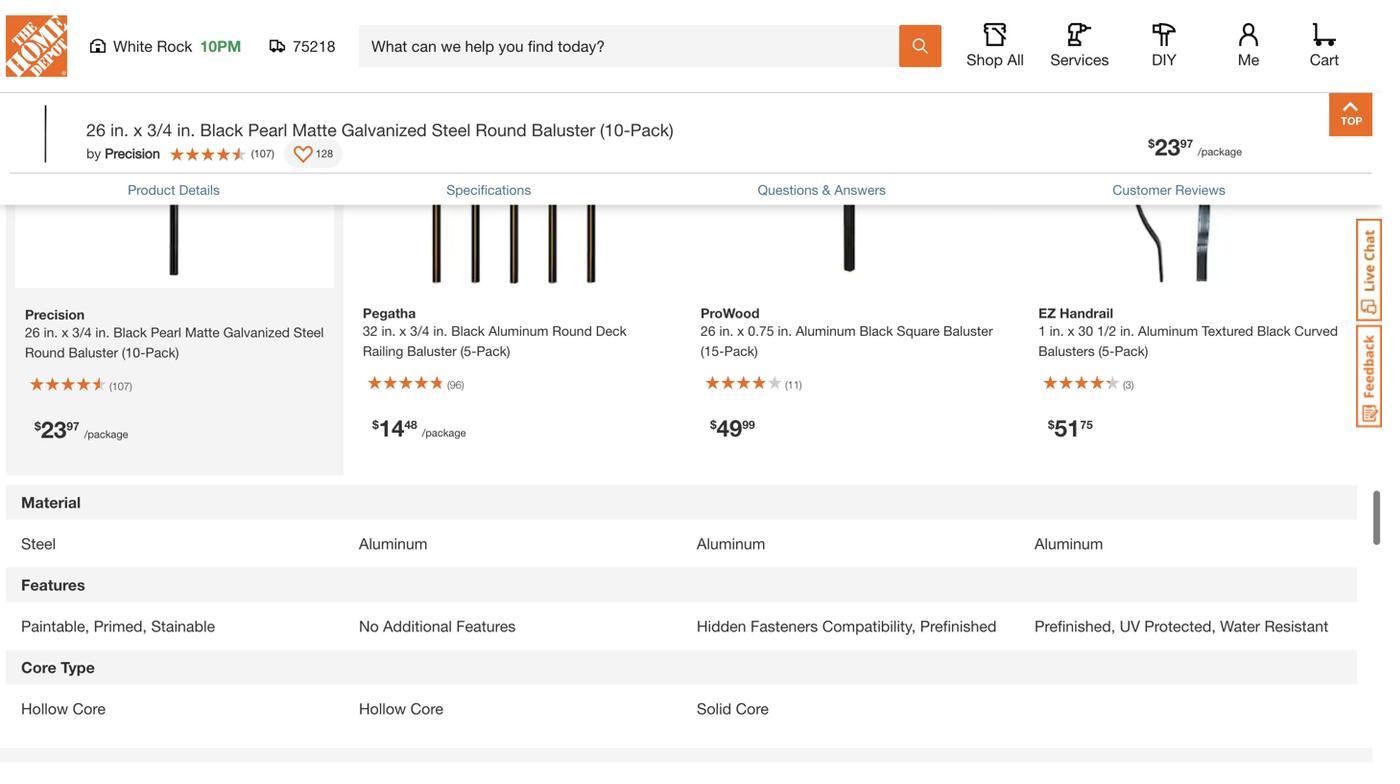 Task type: describe. For each thing, give the bounding box(es) containing it.
white
[[113, 37, 153, 55]]

128 button
[[284, 139, 343, 168]]

square
[[897, 323, 940, 339]]

by
[[86, 145, 101, 161]]

customer
[[1113, 182, 1172, 198]]

black inside 'pegatha 32 in. x 3/4 in. black aluminum round deck railing baluster (5-pack)'
[[451, 323, 485, 339]]

matte
[[292, 120, 337, 140]]

/package for ( 96 )
[[422, 427, 466, 439]]

in. right 1/2
[[1121, 323, 1135, 339]]

shop
[[967, 50, 1004, 69]]

core type
[[21, 659, 95, 677]]

curved
[[1295, 323, 1339, 339]]

$ up material
[[35, 420, 41, 433]]

30
[[1079, 323, 1094, 339]]

3/4 inside 'pegatha 32 in. x 3/4 in. black aluminum round deck railing baluster (5-pack)'
[[410, 323, 430, 339]]

75218
[[293, 37, 336, 55]]

baluster for deck
[[407, 343, 457, 359]]

answers
[[835, 182, 886, 198]]

(5- inside 'pegatha 32 in. x 3/4 in. black aluminum round deck railing baluster (5-pack)'
[[461, 343, 477, 359]]

aluminum inside 'pegatha 32 in. x 3/4 in. black aluminum round deck railing baluster (5-pack)'
[[489, 323, 549, 339]]

uv
[[1120, 618, 1141, 636]]

black inside prowood 26 in. x 0.75 in. aluminum black square baluster (15-pack)
[[860, 323, 894, 339]]

prefinished, uv protected, water resistant
[[1035, 618, 1329, 636]]

14
[[379, 414, 405, 442]]

in. down prowood
[[720, 323, 734, 339]]

0.75
[[748, 323, 775, 339]]

prefinished
[[921, 618, 997, 636]]

ez handrail 1 in. x 30 1/2 in. aluminum textured black curved balusters (5-pack)
[[1039, 305, 1339, 359]]

hidden fasteners compatibility, prefinished
[[697, 618, 997, 636]]

paintable,
[[21, 618, 89, 636]]

26 in. x 0.75 in. aluminum black square baluster (15-pack) image
[[691, 0, 1010, 287]]

1 hollow from the left
[[21, 700, 68, 718]]

stainable
[[151, 618, 215, 636]]

48
[[405, 418, 417, 432]]

textured
[[1203, 323, 1254, 339]]

all
[[1008, 50, 1025, 69]]

type
[[61, 659, 95, 677]]

1 horizontal spatial features
[[456, 618, 516, 636]]

cart
[[1311, 50, 1340, 69]]

$ 14 48 /package
[[373, 414, 466, 442]]

1/2
[[1098, 323, 1117, 339]]

reviews
[[1176, 182, 1226, 198]]

in. down pegatha
[[382, 323, 396, 339]]

1 horizontal spatial $ 23 97 /package
[[1149, 133, 1243, 160]]

0 vertical spatial 26
[[86, 120, 106, 140]]

49
[[717, 414, 743, 442]]

1 horizontal spatial 23
[[1155, 133, 1181, 160]]

compatibility,
[[823, 618, 916, 636]]

railing
[[363, 343, 404, 359]]

11
[[788, 379, 800, 391]]

solid
[[697, 700, 732, 718]]

2 hollow core from the left
[[359, 700, 444, 718]]

display image
[[294, 146, 313, 165]]

75
[[1081, 418, 1094, 432]]

services
[[1051, 50, 1110, 69]]

product image image
[[14, 103, 77, 165]]

in. up product details
[[177, 120, 195, 140]]

prefinished,
[[1035, 618, 1116, 636]]

hidden
[[697, 618, 747, 636]]

pegatha
[[363, 305, 416, 321]]

solid core
[[697, 700, 769, 718]]

product
[[128, 182, 175, 198]]

26 inside prowood 26 in. x 0.75 in. aluminum black square baluster (15-pack)
[[701, 323, 716, 339]]

prowood
[[701, 305, 760, 321]]

What can we help you find today? search field
[[372, 26, 899, 66]]

128
[[316, 147, 333, 160]]

balusters
[[1039, 343, 1095, 359]]

51
[[1055, 414, 1081, 442]]

product details
[[128, 182, 220, 198]]

in. up ( 96 )
[[434, 323, 448, 339]]

cart link
[[1304, 23, 1346, 69]]

$ inside "$ 51 75"
[[1049, 418, 1055, 432]]

resistant
[[1265, 618, 1329, 636]]

additional
[[383, 618, 452, 636]]

water
[[1221, 618, 1261, 636]]

75218 button
[[270, 36, 336, 56]]

no
[[359, 618, 379, 636]]

questions
[[758, 182, 819, 198]]

aluminum up "prefinished,"
[[1035, 535, 1104, 553]]

prowood 26 in. x 0.75 in. aluminum black square baluster (15-pack)
[[701, 305, 993, 359]]

10pm
[[200, 37, 241, 55]]

aluminum inside ez handrail 1 in. x 30 1/2 in. aluminum textured black curved balusters (5-pack)
[[1139, 323, 1199, 339]]

0 vertical spatial ( 107 )
[[251, 147, 274, 160]]

by precision
[[86, 145, 160, 161]]

0 horizontal spatial $ 23 97 /package
[[35, 416, 128, 443]]

3
[[1126, 379, 1132, 391]]

( 96 )
[[448, 379, 464, 391]]

0 horizontal spatial 97
[[67, 420, 79, 433]]

26 in. x 3/4 in. black pearl matte galvanized steel round baluster (10-pack)
[[86, 120, 674, 140]]

0 horizontal spatial 3/4
[[147, 120, 172, 140]]

0 vertical spatial round
[[476, 120, 527, 140]]

aluminum up the additional
[[359, 535, 428, 553]]

x inside ez handrail 1 in. x 30 1/2 in. aluminum textured black curved balusters (5-pack)
[[1068, 323, 1075, 339]]

feedback link image
[[1357, 325, 1383, 428]]

pack) inside 'pegatha 32 in. x 3/4 in. black aluminum round deck railing baluster (5-pack)'
[[477, 343, 510, 359]]

shop all button
[[965, 23, 1027, 69]]



Task type: vqa. For each thing, say whether or not it's contained in the screenshot.
Floor Cleaners Link
no



Task type: locate. For each thing, give the bounding box(es) containing it.
hollow core down the additional
[[359, 700, 444, 718]]

(5- up 96
[[461, 343, 477, 359]]

97 up reviews
[[1181, 137, 1194, 150]]

features up paintable, in the bottom of the page
[[21, 576, 85, 595]]

core
[[21, 659, 56, 677], [73, 700, 106, 718], [411, 700, 444, 718], [736, 700, 769, 718]]

diy button
[[1134, 23, 1196, 69]]

x down pegatha
[[400, 323, 407, 339]]

specifications
[[447, 182, 531, 198]]

baluster inside prowood 26 in. x 0.75 in. aluminum black square baluster (15-pack)
[[944, 323, 993, 339]]

round left "deck"
[[553, 323, 592, 339]]

( 107 )
[[251, 147, 274, 160], [109, 380, 132, 393]]

32 in. x 3/4 in. black aluminum round deck railing baluster (5-pack) image
[[353, 0, 672, 287]]

material
[[21, 494, 81, 512]]

baluster
[[532, 120, 595, 140], [944, 323, 993, 339], [407, 343, 457, 359]]

x left 0.75
[[738, 323, 745, 339]]

2 (5- from the left
[[1099, 343, 1115, 359]]

1 vertical spatial round
[[553, 323, 592, 339]]

rock
[[157, 37, 192, 55]]

$ 23 97 /package up material
[[35, 416, 128, 443]]

23 up material
[[41, 416, 67, 443]]

1 horizontal spatial 3/4
[[410, 323, 430, 339]]

/package
[[1199, 145, 1243, 158], [422, 427, 466, 439], [84, 428, 128, 441]]

hollow down the no
[[359, 700, 406, 718]]

(5- inside ez handrail 1 in. x 30 1/2 in. aluminum textured black curved balusters (5-pack)
[[1099, 343, 1115, 359]]

core left "type"
[[21, 659, 56, 677]]

handrail
[[1060, 305, 1114, 321]]

pack) inside prowood 26 in. x 0.75 in. aluminum black square baluster (15-pack)
[[725, 343, 758, 359]]

x up the precision
[[134, 120, 142, 140]]

2 vertical spatial baluster
[[407, 343, 457, 359]]

97
[[1181, 137, 1194, 150], [67, 420, 79, 433]]

0 horizontal spatial round
[[476, 120, 527, 140]]

(10-
[[600, 120, 631, 140]]

steel right galvanized
[[432, 120, 471, 140]]

galvanized
[[342, 120, 427, 140]]

0 horizontal spatial 23
[[41, 416, 67, 443]]

specifications button
[[447, 180, 531, 200], [447, 180, 531, 200]]

1 horizontal spatial 97
[[1181, 137, 1194, 150]]

0 horizontal spatial 26
[[86, 120, 106, 140]]

$ 23 97 /package up reviews
[[1149, 133, 1243, 160]]

$ 23 97 /package
[[1149, 133, 1243, 160], [35, 416, 128, 443]]

$ inside $ 14 48 /package
[[373, 418, 379, 432]]

black left curved
[[1258, 323, 1291, 339]]

hollow core down core type
[[21, 700, 106, 718]]

aluminum
[[489, 323, 549, 339], [796, 323, 856, 339], [1139, 323, 1199, 339], [359, 535, 428, 553], [697, 535, 766, 553], [1035, 535, 1104, 553]]

1 vertical spatial steel
[[21, 535, 56, 553]]

97 up material
[[67, 420, 79, 433]]

1 horizontal spatial hollow core
[[359, 700, 444, 718]]

aluminum up hidden
[[697, 535, 766, 553]]

top button
[[1330, 93, 1373, 136]]

1 horizontal spatial 26
[[701, 323, 716, 339]]

white rock 10pm
[[113, 37, 241, 55]]

99
[[743, 418, 756, 432]]

1 vertical spatial features
[[456, 618, 516, 636]]

core down "type"
[[73, 700, 106, 718]]

) for pegatha 32 in. x 3/4 in. black aluminum round deck railing baluster (5-pack)
[[462, 379, 464, 391]]

baluster for steel
[[532, 120, 595, 140]]

the home depot logo image
[[6, 15, 67, 77]]

black up 96
[[451, 323, 485, 339]]

1 vertical spatial $ 23 97 /package
[[35, 416, 128, 443]]

0 horizontal spatial (5-
[[461, 343, 477, 359]]

0 vertical spatial 23
[[1155, 133, 1181, 160]]

0 horizontal spatial features
[[21, 576, 85, 595]]

x left 30
[[1068, 323, 1075, 339]]

protected,
[[1145, 618, 1217, 636]]

1 vertical spatial ( 107 )
[[109, 380, 132, 393]]

in. right 0.75
[[778, 323, 792, 339]]

1 (5- from the left
[[461, 343, 477, 359]]

0 vertical spatial 97
[[1181, 137, 1194, 150]]

black left pearl
[[200, 120, 243, 140]]

features right the additional
[[456, 618, 516, 636]]

( for ez handrail 1 in. x 30 1/2 in. aluminum textured black curved balusters (5-pack)
[[1124, 379, 1126, 391]]

0 vertical spatial features
[[21, 576, 85, 595]]

0 horizontal spatial ( 107 )
[[109, 380, 132, 393]]

3/4 up the precision
[[147, 120, 172, 140]]

1 horizontal spatial baluster
[[532, 120, 595, 140]]

1 horizontal spatial (5-
[[1099, 343, 1115, 359]]

(15-
[[701, 343, 725, 359]]

black inside ez handrail 1 in. x 30 1/2 in. aluminum textured black curved balusters (5-pack)
[[1258, 323, 1291, 339]]

$
[[1149, 137, 1155, 150], [373, 418, 379, 432], [711, 418, 717, 432], [1049, 418, 1055, 432], [35, 420, 41, 433]]

deck
[[596, 323, 627, 339]]

1 horizontal spatial 107
[[254, 147, 272, 160]]

23
[[1155, 133, 1181, 160], [41, 416, 67, 443]]

baluster left (10-
[[532, 120, 595, 140]]

aluminum left textured
[[1139, 323, 1199, 339]]

pearl
[[248, 120, 288, 140]]

aluminum inside prowood 26 in. x 0.75 in. aluminum black square baluster (15-pack)
[[796, 323, 856, 339]]

(5- down 1/2
[[1099, 343, 1115, 359]]

me
[[1239, 50, 1260, 69]]

in. up 'by precision'
[[110, 120, 129, 140]]

aluminum left "deck"
[[489, 323, 549, 339]]

diy
[[1153, 50, 1177, 69]]

round up specifications on the top left of the page
[[476, 120, 527, 140]]

x inside 'pegatha 32 in. x 3/4 in. black aluminum round deck railing baluster (5-pack)'
[[400, 323, 407, 339]]

3/4
[[147, 120, 172, 140], [410, 323, 430, 339]]

$ 51 75
[[1049, 414, 1094, 442]]

pack) inside ez handrail 1 in. x 30 1/2 in. aluminum textured black curved balusters (5-pack)
[[1115, 343, 1149, 359]]

0 vertical spatial baluster
[[532, 120, 595, 140]]

0 horizontal spatial 107
[[112, 380, 130, 393]]

1 vertical spatial baluster
[[944, 323, 993, 339]]

steel down material
[[21, 535, 56, 553]]

1 vertical spatial 3/4
[[410, 323, 430, 339]]

1 horizontal spatial hollow
[[359, 700, 406, 718]]

0 vertical spatial 3/4
[[147, 120, 172, 140]]

details
[[179, 182, 220, 198]]

1 in. x 30 1/2 in. aluminum textured black curved balusters (5-pack) image
[[1030, 0, 1348, 287]]

paintable, primed, stainable
[[21, 618, 215, 636]]

$ 49 99
[[711, 414, 756, 442]]

0 horizontal spatial /package
[[84, 428, 128, 441]]

) for prowood 26 in. x 0.75 in. aluminum black square baluster (15-pack)
[[800, 379, 802, 391]]

( 11 )
[[786, 379, 802, 391]]

services button
[[1050, 23, 1111, 69]]

1 hollow core from the left
[[21, 700, 106, 718]]

2 hollow from the left
[[359, 700, 406, 718]]

questions & answers
[[758, 182, 886, 198]]

x
[[134, 120, 142, 140], [400, 323, 407, 339], [738, 323, 745, 339], [1068, 323, 1075, 339]]

core down the additional
[[411, 700, 444, 718]]

baluster up 96
[[407, 343, 457, 359]]

3/4 down pegatha
[[410, 323, 430, 339]]

1 horizontal spatial steel
[[432, 120, 471, 140]]

(
[[251, 147, 254, 160], [448, 379, 450, 391], [786, 379, 788, 391], [1124, 379, 1126, 391], [109, 380, 112, 393]]

( 3 )
[[1124, 379, 1135, 391]]

round inside 'pegatha 32 in. x 3/4 in. black aluminum round deck railing baluster (5-pack)'
[[553, 323, 592, 339]]

hollow
[[21, 700, 68, 718], [359, 700, 406, 718]]

$ left 48
[[373, 418, 379, 432]]

0 horizontal spatial hollow core
[[21, 700, 106, 718]]

customer reviews button
[[1113, 180, 1226, 200], [1113, 180, 1226, 200]]

1 horizontal spatial round
[[553, 323, 592, 339]]

product details button
[[128, 180, 220, 200], [128, 180, 220, 200]]

fasteners
[[751, 618, 818, 636]]

0 vertical spatial 107
[[254, 147, 272, 160]]

96
[[450, 379, 462, 391]]

1 vertical spatial 23
[[41, 416, 67, 443]]

) for ez handrail 1 in. x 30 1/2 in. aluminum textured black curved balusters (5-pack)
[[1132, 379, 1135, 391]]

1 horizontal spatial /package
[[422, 427, 466, 439]]

0 horizontal spatial steel
[[21, 535, 56, 553]]

/package inside $ 14 48 /package
[[422, 427, 466, 439]]

2 horizontal spatial /package
[[1199, 145, 1243, 158]]

$ up customer
[[1149, 137, 1155, 150]]

( for prowood 26 in. x 0.75 in. aluminum black square baluster (15-pack)
[[786, 379, 788, 391]]

hollow down core type
[[21, 700, 68, 718]]

0 horizontal spatial baluster
[[407, 343, 457, 359]]

ez
[[1039, 305, 1057, 321]]

23 up customer reviews
[[1155, 133, 1181, 160]]

pack)
[[631, 120, 674, 140], [477, 343, 510, 359], [725, 343, 758, 359], [1115, 343, 1149, 359]]

shop all
[[967, 50, 1025, 69]]

precision
[[105, 145, 160, 161]]

primed,
[[94, 618, 147, 636]]

( for pegatha 32 in. x 3/4 in. black aluminum round deck railing baluster (5-pack)
[[448, 379, 450, 391]]

1 vertical spatial 107
[[112, 380, 130, 393]]

baluster inside 'pegatha 32 in. x 3/4 in. black aluminum round deck railing baluster (5-pack)'
[[407, 343, 457, 359]]

pegatha 32 in. x 3/4 in. black aluminum round deck railing baluster (5-pack)
[[363, 305, 627, 359]]

1 vertical spatial 97
[[67, 420, 79, 433]]

$ left 75
[[1049, 418, 1055, 432]]

baluster right square
[[944, 323, 993, 339]]

features
[[21, 576, 85, 595], [456, 618, 516, 636]]

/package for ( 107 )
[[84, 428, 128, 441]]

0 vertical spatial $ 23 97 /package
[[1149, 133, 1243, 160]]

32
[[363, 323, 378, 339]]

&
[[823, 182, 831, 198]]

0 vertical spatial steel
[[432, 120, 471, 140]]

x inside prowood 26 in. x 0.75 in. aluminum black square baluster (15-pack)
[[738, 323, 745, 339]]

aluminum up 11
[[796, 323, 856, 339]]

round
[[476, 120, 527, 140], [553, 323, 592, 339]]

26
[[86, 120, 106, 140], [701, 323, 716, 339]]

customer reviews
[[1113, 182, 1226, 198]]

26 up (15-
[[701, 323, 716, 339]]

black left square
[[860, 323, 894, 339]]

me button
[[1219, 23, 1280, 69]]

2 horizontal spatial baluster
[[944, 323, 993, 339]]

1
[[1039, 323, 1047, 339]]

core right solid
[[736, 700, 769, 718]]

1 horizontal spatial ( 107 )
[[251, 147, 274, 160]]

$ inside $ 49 99
[[711, 418, 717, 432]]

0 horizontal spatial hollow
[[21, 700, 68, 718]]

in. right 1
[[1050, 323, 1065, 339]]

26 up by
[[86, 120, 106, 140]]

no additional features
[[359, 618, 516, 636]]

$ left 99
[[711, 418, 717, 432]]

live chat image
[[1357, 219, 1383, 322]]

black
[[200, 120, 243, 140], [451, 323, 485, 339], [860, 323, 894, 339], [1258, 323, 1291, 339]]

1 vertical spatial 26
[[701, 323, 716, 339]]



